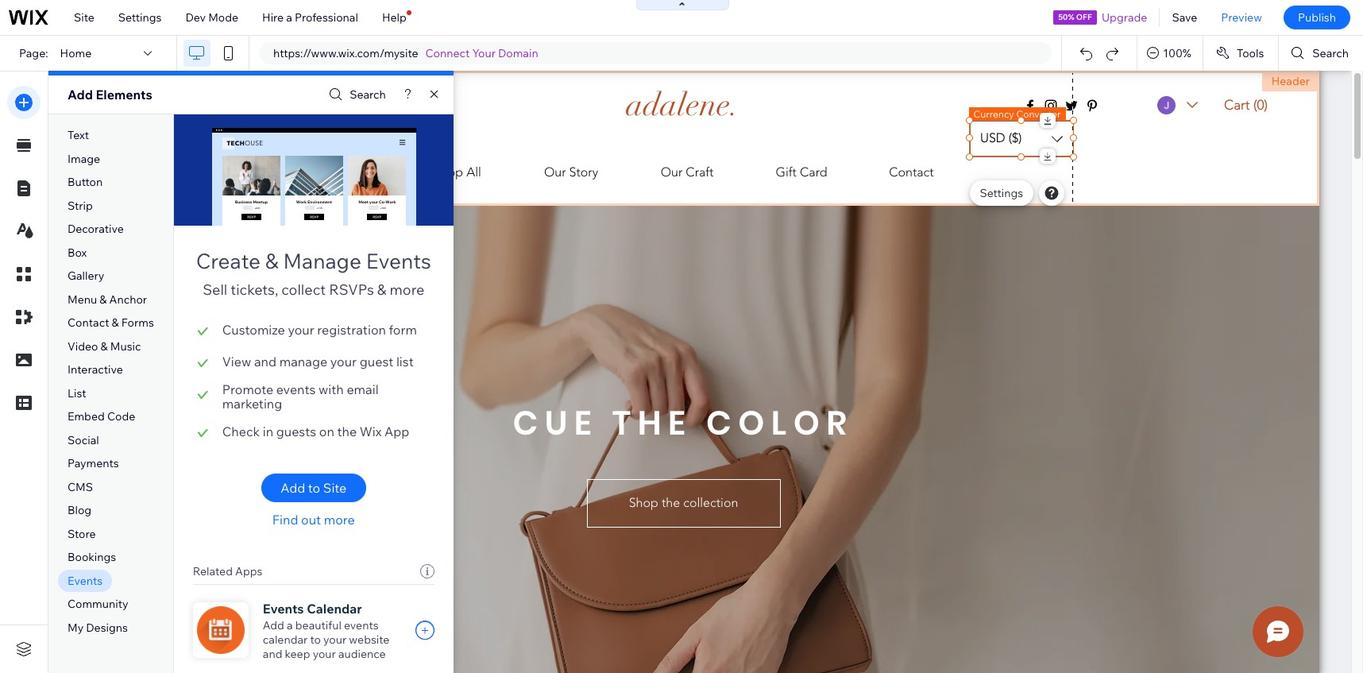 Task type: vqa. For each thing, say whether or not it's contained in the screenshot.
Create
yes



Task type: locate. For each thing, give the bounding box(es) containing it.
site
[[74, 10, 94, 25], [323, 480, 347, 496]]

connect
[[426, 46, 470, 60]]

&
[[265, 248, 279, 274], [377, 281, 387, 299], [100, 292, 107, 307], [112, 316, 119, 330], [101, 339, 108, 354]]

settings down currency
[[980, 186, 1024, 200]]

your
[[472, 46, 496, 60]]

view
[[222, 354, 251, 370]]

add for add to site
[[281, 480, 305, 496]]

events down bookings
[[68, 574, 103, 588]]

menu
[[68, 292, 97, 307]]

menu & anchor
[[68, 292, 147, 307]]

to inside events calendar add a beautiful events calendar to your website and keep your audience updated.
[[310, 633, 321, 647]]

converter
[[1017, 108, 1061, 120]]

to inside add to site 'button'
[[308, 480, 320, 496]]

1 horizontal spatial settings
[[980, 186, 1024, 200]]

check in guests on the wix app
[[222, 424, 410, 439]]

search
[[1313, 46, 1349, 60], [350, 87, 386, 102]]

events
[[276, 381, 316, 397], [344, 618, 379, 633]]

1 horizontal spatial search
[[1313, 46, 1349, 60]]

out
[[301, 512, 321, 528]]

image
[[68, 152, 100, 166]]

a
[[286, 10, 292, 25], [287, 618, 293, 633]]

to up find out more
[[308, 480, 320, 496]]

off
[[1077, 12, 1093, 22]]

100% button
[[1138, 36, 1203, 71]]

0 vertical spatial events
[[276, 381, 316, 397]]

store
[[68, 527, 96, 541]]

site up find out more
[[323, 480, 347, 496]]

& right video
[[101, 339, 108, 354]]

events inside events calendar add a beautiful events calendar to your website and keep your audience updated.
[[263, 601, 304, 617]]

0 vertical spatial search
[[1313, 46, 1349, 60]]

1 vertical spatial settings
[[980, 186, 1024, 200]]

rsvps
[[329, 281, 374, 299]]

& left forms
[[112, 316, 119, 330]]

0 vertical spatial more
[[390, 281, 425, 299]]

the
[[337, 424, 357, 439]]

0 vertical spatial site
[[74, 10, 94, 25]]

1 vertical spatial search
[[350, 87, 386, 102]]

your
[[288, 322, 314, 338], [330, 354, 357, 370], [323, 633, 347, 647], [313, 647, 336, 661]]

text
[[68, 128, 89, 142]]

2 vertical spatial events
[[263, 601, 304, 617]]

events inside events calendar add a beautiful events calendar to your website and keep your audience updated.
[[344, 618, 379, 633]]

search down publish
[[1313, 46, 1349, 60]]

add to site
[[281, 480, 347, 496]]

1 vertical spatial add
[[281, 480, 305, 496]]

video
[[68, 339, 98, 354]]

and right view
[[254, 354, 277, 370]]

add inside 'button'
[[281, 480, 305, 496]]

events up calendar
[[263, 601, 304, 617]]

1 vertical spatial site
[[323, 480, 347, 496]]

more up form
[[390, 281, 425, 299]]

0 vertical spatial to
[[308, 480, 320, 496]]

search down https://www.wix.com/mysite
[[350, 87, 386, 102]]

1 vertical spatial search button
[[325, 83, 386, 106]]

a right hire
[[286, 10, 292, 25]]

gallery
[[68, 269, 104, 283]]

0 vertical spatial search button
[[1280, 36, 1364, 71]]

0 horizontal spatial events
[[68, 574, 103, 588]]

and inside events calendar add a beautiful events calendar to your website and keep your audience updated.
[[263, 647, 282, 661]]

events for events calendar add a beautiful events calendar to your website and keep your audience updated.
[[263, 601, 304, 617]]

and
[[254, 354, 277, 370], [263, 647, 282, 661]]

embed
[[68, 410, 105, 424]]

& for forms
[[112, 316, 119, 330]]

1 vertical spatial a
[[287, 618, 293, 633]]

payments
[[68, 456, 119, 471]]

in
[[263, 424, 273, 439]]

add
[[68, 87, 93, 103], [281, 480, 305, 496], [263, 618, 284, 633]]

more right out at the left bottom
[[324, 512, 355, 528]]

& right menu
[[100, 292, 107, 307]]

1 vertical spatial events
[[344, 618, 379, 633]]

add for add elements
[[68, 87, 93, 103]]

1 vertical spatial to
[[310, 633, 321, 647]]

calendar
[[307, 601, 362, 617]]

promote events with email marketing
[[222, 381, 379, 412]]

app
[[385, 424, 410, 439]]

& for manage
[[265, 248, 279, 274]]

to
[[308, 480, 320, 496], [310, 633, 321, 647]]

search button
[[1280, 36, 1364, 71], [325, 83, 386, 106]]

1 vertical spatial events
[[68, 574, 103, 588]]

0 horizontal spatial site
[[74, 10, 94, 25]]

0 vertical spatial events
[[366, 248, 431, 274]]

a left the beautiful
[[287, 618, 293, 633]]

site up home
[[74, 10, 94, 25]]

publish
[[1299, 10, 1337, 25]]

contact
[[68, 316, 109, 330]]

and left keep on the bottom of the page
[[263, 647, 282, 661]]

elements
[[96, 87, 152, 103]]

create
[[196, 248, 261, 274]]

& right rsvps
[[377, 281, 387, 299]]

box
[[68, 245, 87, 260]]

add up find
[[281, 480, 305, 496]]

& up tickets,
[[265, 248, 279, 274]]

apps
[[235, 564, 263, 579]]

50% off
[[1059, 12, 1093, 22]]

to right calendar
[[310, 633, 321, 647]]

preview
[[1222, 10, 1263, 25]]

contact & forms
[[68, 316, 154, 330]]

2 horizontal spatial events
[[366, 248, 431, 274]]

list
[[68, 386, 86, 400]]

0 horizontal spatial events
[[276, 381, 316, 397]]

2 vertical spatial add
[[263, 618, 284, 633]]

0 vertical spatial add
[[68, 87, 93, 103]]

add up updated.
[[263, 618, 284, 633]]

0 horizontal spatial more
[[324, 512, 355, 528]]

search button down https://www.wix.com/mysite
[[325, 83, 386, 106]]

strip
[[68, 198, 93, 213]]

find out more
[[272, 512, 355, 528]]

list
[[396, 354, 414, 370]]

1 horizontal spatial events
[[263, 601, 304, 617]]

100%
[[1164, 46, 1192, 60]]

1 horizontal spatial more
[[390, 281, 425, 299]]

tools
[[1237, 46, 1265, 60]]

settings left dev
[[118, 10, 162, 25]]

my
[[68, 621, 84, 635]]

0 vertical spatial settings
[[118, 10, 162, 25]]

1 horizontal spatial site
[[323, 480, 347, 496]]

audience
[[339, 647, 386, 661]]

search button down publish button in the right top of the page
[[1280, 36, 1364, 71]]

guest
[[360, 354, 394, 370]]

events down 'manage'
[[276, 381, 316, 397]]

1 vertical spatial more
[[324, 512, 355, 528]]

1 horizontal spatial events
[[344, 618, 379, 633]]

related
[[193, 564, 233, 579]]

updated.
[[263, 661, 310, 673]]

social
[[68, 433, 99, 447]]

0 horizontal spatial search
[[350, 87, 386, 102]]

calendar
[[263, 633, 308, 647]]

site inside 'button'
[[323, 480, 347, 496]]

1 vertical spatial and
[[263, 647, 282, 661]]

code
[[107, 410, 135, 424]]

add to site button
[[261, 474, 366, 502]]

add up text
[[68, 87, 93, 103]]

events up rsvps
[[366, 248, 431, 274]]

add elements
[[68, 87, 152, 103]]

https://www.wix.com/mysite
[[273, 46, 418, 60]]

blog
[[68, 503, 92, 518]]

events up audience at the left bottom of the page
[[344, 618, 379, 633]]

dev mode
[[186, 10, 238, 25]]



Task type: describe. For each thing, give the bounding box(es) containing it.
hire a professional
[[262, 10, 358, 25]]

0 vertical spatial and
[[254, 354, 277, 370]]

view and manage your guest list
[[222, 354, 414, 370]]

mode
[[208, 10, 238, 25]]

publish button
[[1284, 6, 1351, 29]]

0 horizontal spatial settings
[[118, 10, 162, 25]]

tools button
[[1204, 36, 1279, 71]]

wix
[[360, 424, 382, 439]]

decorative
[[68, 222, 124, 236]]

website
[[349, 633, 390, 647]]

your up 'manage'
[[288, 322, 314, 338]]

embed code
[[68, 410, 135, 424]]

upgrade
[[1102, 10, 1148, 25]]

events calendar add a beautiful events calendar to your website and keep your audience updated.
[[263, 601, 390, 673]]

with
[[319, 381, 344, 397]]

domain
[[498, 46, 539, 60]]

registration
[[317, 322, 386, 338]]

a inside events calendar add a beautiful events calendar to your website and keep your audience updated.
[[287, 618, 293, 633]]

preview button
[[1210, 0, 1275, 35]]

add inside events calendar add a beautiful events calendar to your website and keep your audience updated.
[[263, 618, 284, 633]]

dev
[[186, 10, 206, 25]]

community
[[68, 597, 128, 612]]

check
[[222, 424, 260, 439]]

save
[[1173, 10, 1198, 25]]

beautiful
[[295, 618, 342, 633]]

collect
[[282, 281, 326, 299]]

your right keep on the bottom of the page
[[313, 647, 336, 661]]

customize
[[222, 322, 285, 338]]

0 vertical spatial a
[[286, 10, 292, 25]]

save button
[[1161, 0, 1210, 35]]

guests
[[276, 424, 316, 439]]

& for music
[[101, 339, 108, 354]]

create & manage events sell tickets, collect rsvps & more
[[196, 248, 431, 299]]

professional
[[295, 10, 358, 25]]

keep
[[285, 647, 310, 661]]

on
[[319, 424, 334, 439]]

related apps
[[193, 564, 263, 579]]

help
[[382, 10, 407, 25]]

find out more button
[[261, 512, 366, 528]]

events inside promote events with email marketing
[[276, 381, 316, 397]]

button
[[68, 175, 103, 189]]

video & music
[[68, 339, 141, 354]]

currency
[[974, 108, 1015, 120]]

tickets,
[[231, 281, 278, 299]]

more inside create & manage events sell tickets, collect rsvps & more
[[390, 281, 425, 299]]

50%
[[1059, 12, 1075, 22]]

0 horizontal spatial search button
[[325, 83, 386, 106]]

& for anchor
[[100, 292, 107, 307]]

music
[[110, 339, 141, 354]]

https://www.wix.com/mysite connect your domain
[[273, 46, 539, 60]]

sell
[[203, 281, 228, 299]]

1 horizontal spatial search button
[[1280, 36, 1364, 71]]

events inside create & manage events sell tickets, collect rsvps & more
[[366, 248, 431, 274]]

header
[[1272, 74, 1310, 88]]

designs
[[86, 621, 128, 635]]

my designs
[[68, 621, 128, 635]]

home
[[60, 46, 92, 60]]

forms
[[121, 316, 154, 330]]

promote
[[222, 381, 273, 397]]

your down the calendar
[[323, 633, 347, 647]]

form
[[389, 322, 417, 338]]

customize your registration form
[[222, 322, 417, 338]]

interactive
[[68, 363, 123, 377]]

marketing
[[222, 396, 282, 412]]

find
[[272, 512, 298, 528]]

your up the with
[[330, 354, 357, 370]]

manage
[[283, 248, 362, 274]]

currency converter
[[974, 108, 1061, 120]]

events for events
[[68, 574, 103, 588]]

bookings
[[68, 550, 116, 565]]

email
[[347, 381, 379, 397]]

cms
[[68, 480, 93, 494]]

anchor
[[109, 292, 147, 307]]

manage
[[279, 354, 328, 370]]

hire
[[262, 10, 284, 25]]



